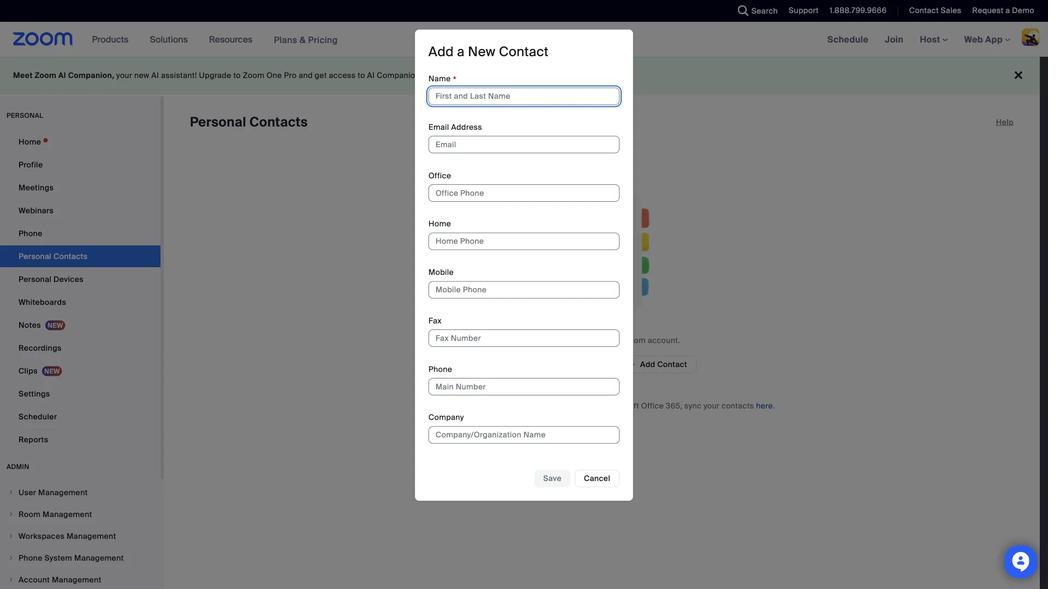 Task type: locate. For each thing, give the bounding box(es) containing it.
0 horizontal spatial phone
[[19, 229, 42, 239]]

0 vertical spatial contact
[[909, 5, 939, 16]]

today
[[537, 70, 559, 81]]

cancel button
[[575, 470, 620, 488]]

1 horizontal spatial personal
[[190, 114, 246, 131]]

schedule link
[[819, 22, 877, 57]]

0 vertical spatial personal
[[190, 114, 246, 131]]

1 horizontal spatial contact
[[657, 360, 687, 370]]

2 vertical spatial contact
[[657, 360, 687, 370]]

phone link
[[0, 223, 161, 245]]

add right add icon
[[640, 360, 655, 370]]

and right exchange,
[[588, 401, 602, 411]]

a for add
[[457, 43, 465, 60]]

home
[[19, 137, 41, 147], [429, 219, 451, 229]]

contacts
[[250, 114, 308, 131]]

ai left companion
[[367, 70, 375, 81]]

for google calendar, microsoft exchange, and microsoft office 365, sync your contacts here .
[[429, 401, 775, 411]]

contact inside add a new contact dialog
[[499, 43, 549, 60]]

company
[[429, 413, 464, 423]]

office inside add a new contact dialog
[[429, 171, 451, 181]]

0 horizontal spatial personal
[[19, 274, 52, 284]]

plans & pricing
[[274, 34, 338, 45]]

zoom up add icon
[[624, 336, 646, 346]]

your right sync
[[704, 401, 720, 411]]

1.888.799.9666 button up schedule at the top of the page
[[822, 0, 890, 22]]

2 horizontal spatial ai
[[367, 70, 375, 81]]

meet
[[13, 70, 33, 81]]

recordings link
[[0, 337, 161, 359]]

phone up for
[[429, 364, 452, 375]]

0 vertical spatial home
[[19, 137, 41, 147]]

365,
[[666, 401, 683, 411]]

scheduler
[[19, 412, 57, 422]]

personal devices link
[[0, 269, 161, 290]]

a inside dialog
[[457, 43, 465, 60]]

cost.
[[482, 70, 500, 81]]

companion
[[377, 70, 420, 81]]

1 horizontal spatial and
[[588, 401, 602, 411]]

phone down webinars
[[19, 229, 42, 239]]

upgrade down the product information navigation
[[199, 70, 231, 81]]

to right added
[[597, 336, 604, 346]]

contact
[[909, 5, 939, 16], [499, 43, 549, 60], [657, 360, 687, 370]]

home up profile at left
[[19, 137, 41, 147]]

a left the "demo"
[[1006, 5, 1010, 16]]

your left new on the top left
[[116, 70, 132, 81]]

microsoft down phone text field
[[510, 401, 545, 411]]

0 vertical spatial and
[[299, 70, 313, 81]]

0 vertical spatial add
[[429, 43, 454, 60]]

join
[[885, 34, 904, 45]]

account.
[[648, 336, 680, 346]]

zoom right meet at top left
[[35, 70, 56, 81]]

1 horizontal spatial add
[[640, 360, 655, 370]]

contact sales link up meetings navigation
[[909, 5, 962, 16]]

home inside personal menu menu
[[19, 137, 41, 147]]

whiteboards
[[19, 297, 66, 307]]

support link
[[781, 0, 822, 22], [789, 5, 819, 16]]

one
[[267, 70, 282, 81]]

your
[[116, 70, 132, 81], [606, 336, 622, 346], [704, 401, 720, 411]]

add a new contact dialog
[[415, 29, 633, 502]]

personal
[[190, 114, 246, 131], [19, 274, 52, 284]]

office down email
[[429, 171, 451, 181]]

1 vertical spatial contact
[[499, 43, 549, 60]]

contacts left here
[[722, 401, 754, 411]]

Phone text field
[[429, 378, 620, 396]]

demo
[[1012, 5, 1035, 16]]

1 horizontal spatial zoom
[[243, 70, 265, 81]]

and left get
[[299, 70, 313, 81]]

whiteboards link
[[0, 292, 161, 313]]

devices
[[54, 274, 84, 284]]

office left 365,
[[641, 401, 664, 411]]

personal menu menu
[[0, 131, 161, 452]]

0 horizontal spatial and
[[299, 70, 313, 81]]

upgrade
[[199, 70, 231, 81], [502, 70, 535, 81]]

0 vertical spatial office
[[429, 171, 451, 181]]

0 horizontal spatial contact
[[499, 43, 549, 60]]

join link
[[877, 22, 912, 57]]

fax
[[429, 316, 442, 326]]

and
[[299, 70, 313, 81], [588, 401, 602, 411]]

1 horizontal spatial microsoft
[[604, 401, 639, 411]]

contact sales link
[[901, 0, 964, 22], [909, 5, 962, 16]]

personal for personal contacts
[[190, 114, 246, 131]]

notes
[[19, 320, 41, 330]]

ai
[[58, 70, 66, 81], [151, 70, 159, 81], [367, 70, 375, 81]]

contact down account.
[[657, 360, 687, 370]]

1 upgrade from the left
[[199, 70, 231, 81]]

phone
[[19, 229, 42, 239], [429, 364, 452, 375]]

upgrade up first and last name text box
[[502, 70, 535, 81]]

1 horizontal spatial ai
[[151, 70, 159, 81]]

profile link
[[0, 154, 161, 176]]

0 horizontal spatial a
[[457, 43, 465, 60]]

zoom left one
[[243, 70, 265, 81]]

1 vertical spatial contacts
[[722, 401, 754, 411]]

personal inside menu
[[19, 274, 52, 284]]

to
[[233, 70, 241, 81], [358, 70, 365, 81], [597, 336, 604, 346]]

1 horizontal spatial your
[[606, 336, 622, 346]]

contacts right no
[[536, 336, 569, 346]]

1 horizontal spatial home
[[429, 219, 451, 229]]

for
[[429, 401, 441, 411]]

home up mobile
[[429, 219, 451, 229]]

clips
[[19, 366, 38, 376]]

0 vertical spatial contacts
[[536, 336, 569, 346]]

contact left 'sales'
[[909, 5, 939, 16]]

phone inside personal menu menu
[[19, 229, 42, 239]]

0 vertical spatial phone
[[19, 229, 42, 239]]

1 horizontal spatial office
[[641, 401, 664, 411]]

.
[[773, 401, 775, 411]]

pro
[[284, 70, 297, 81]]

1 vertical spatial your
[[606, 336, 622, 346]]

new
[[134, 70, 149, 81]]

add for add contact
[[640, 360, 655, 370]]

add inside button
[[640, 360, 655, 370]]

Company text field
[[429, 427, 620, 444]]

2 horizontal spatial your
[[704, 401, 720, 411]]

upgrade today link
[[502, 70, 559, 81]]

add contact button
[[619, 356, 697, 373]]

1 horizontal spatial phone
[[429, 364, 452, 375]]

additional
[[443, 70, 480, 81]]

your inside meet zoom ai companion, footer
[[116, 70, 132, 81]]

1 horizontal spatial a
[[1006, 5, 1010, 16]]

webinars
[[19, 206, 54, 216]]

and inside meet zoom ai companion, footer
[[299, 70, 313, 81]]

a
[[1006, 5, 1010, 16], [457, 43, 465, 60]]

0 horizontal spatial add
[[429, 43, 454, 60]]

1 vertical spatial office
[[641, 401, 664, 411]]

to left one
[[233, 70, 241, 81]]

ai right new on the top left
[[151, 70, 159, 81]]

2 horizontal spatial contact
[[909, 5, 939, 16]]

1 microsoft from the left
[[510, 401, 545, 411]]

meet zoom ai companion, your new ai assistant! upgrade to zoom one pro and get access to ai companion at no additional cost. upgrade today
[[13, 70, 559, 81]]

banner
[[0, 22, 1048, 58]]

0 vertical spatial your
[[116, 70, 132, 81]]

1.888.799.9666 button
[[822, 0, 890, 22], [830, 5, 887, 16]]

request a demo link
[[964, 0, 1048, 22], [973, 5, 1035, 16]]

microsoft down add icon
[[604, 401, 639, 411]]

your for to
[[606, 336, 622, 346]]

contact inside contact sales link
[[909, 5, 939, 16]]

0 horizontal spatial microsoft
[[510, 401, 545, 411]]

settings
[[19, 389, 50, 399]]

1 vertical spatial add
[[640, 360, 655, 370]]

webinars link
[[0, 200, 161, 222]]

contacts
[[536, 336, 569, 346], [722, 401, 754, 411]]

0 horizontal spatial zoom
[[35, 70, 56, 81]]

contact inside add contact button
[[657, 360, 687, 370]]

1 vertical spatial a
[[457, 43, 465, 60]]

0 horizontal spatial your
[[116, 70, 132, 81]]

1 vertical spatial phone
[[429, 364, 452, 375]]

0 horizontal spatial office
[[429, 171, 451, 181]]

personal
[[7, 111, 43, 120]]

1 vertical spatial personal
[[19, 274, 52, 284]]

to right access
[[358, 70, 365, 81]]

0 horizontal spatial home
[[19, 137, 41, 147]]

ai left "companion,"
[[58, 70, 66, 81]]

add a new contact
[[429, 43, 549, 60]]

0 horizontal spatial ai
[[58, 70, 66, 81]]

0 vertical spatial a
[[1006, 5, 1010, 16]]

microsoft
[[510, 401, 545, 411], [604, 401, 639, 411]]

zoom
[[35, 70, 56, 81], [243, 70, 265, 81], [624, 336, 646, 346]]

plans & pricing link
[[274, 34, 338, 45], [274, 34, 338, 45]]

phone inside add a new contact dialog
[[429, 364, 452, 375]]

product information navigation
[[84, 22, 346, 58]]

Email Address text field
[[429, 136, 620, 154]]

add image
[[628, 360, 636, 370]]

your right added
[[606, 336, 622, 346]]

2 microsoft from the left
[[604, 401, 639, 411]]

1 vertical spatial home
[[429, 219, 451, 229]]

scheduler link
[[0, 406, 161, 428]]

pricing
[[308, 34, 338, 45]]

no contacts added to your zoom account.
[[524, 336, 680, 346]]

add inside dialog
[[429, 43, 454, 60]]

add up no
[[429, 43, 454, 60]]

1 horizontal spatial upgrade
[[502, 70, 535, 81]]

Home text field
[[429, 233, 620, 250]]

meetings link
[[0, 177, 161, 199]]

0 horizontal spatial upgrade
[[199, 70, 231, 81]]

contact up upgrade today link
[[499, 43, 549, 60]]

a left new on the left top of the page
[[457, 43, 465, 60]]



Task type: vqa. For each thing, say whether or not it's contained in the screenshot.
the topmost Contact
yes



Task type: describe. For each thing, give the bounding box(es) containing it.
meet zoom ai companion, footer
[[0, 57, 1040, 94]]

meetings
[[19, 183, 54, 193]]

address
[[451, 122, 482, 132]]

home link
[[0, 131, 161, 153]]

mobile
[[429, 268, 454, 278]]

0 horizontal spatial to
[[233, 70, 241, 81]]

email address
[[429, 122, 482, 132]]

calendar,
[[472, 401, 507, 411]]

save
[[543, 474, 562, 484]]

companion,
[[68, 70, 114, 81]]

2 horizontal spatial zoom
[[624, 336, 646, 346]]

contact sales link up join
[[901, 0, 964, 22]]

no
[[524, 336, 534, 346]]

add for add a new contact
[[429, 43, 454, 60]]

name
[[429, 74, 451, 84]]

personal contacts
[[190, 114, 308, 131]]

&
[[300, 34, 306, 45]]

admin
[[7, 463, 29, 471]]

google
[[443, 401, 470, 411]]

0 horizontal spatial contacts
[[536, 336, 569, 346]]

cancel
[[584, 474, 610, 484]]

here link
[[756, 401, 773, 411]]

profile
[[19, 160, 43, 170]]

Office Phone text field
[[429, 185, 620, 202]]

banner containing schedule
[[0, 22, 1048, 58]]

settings link
[[0, 383, 161, 405]]

1.888.799.9666 button up schedule 'link'
[[830, 5, 887, 16]]

exchange,
[[547, 401, 586, 411]]

personal devices
[[19, 274, 84, 284]]

get
[[315, 70, 327, 81]]

recordings
[[19, 343, 62, 353]]

assistant!
[[161, 70, 197, 81]]

zoom logo image
[[13, 32, 73, 46]]

reports
[[19, 435, 48, 445]]

request a demo
[[973, 5, 1035, 16]]

Fax text field
[[429, 330, 620, 347]]

add contact
[[640, 360, 687, 370]]

no
[[431, 70, 441, 81]]

added
[[571, 336, 595, 346]]

Mobile text field
[[429, 281, 620, 299]]

your for companion,
[[116, 70, 132, 81]]

1 horizontal spatial contacts
[[722, 401, 754, 411]]

email
[[429, 122, 449, 132]]

a for request
[[1006, 5, 1010, 16]]

2 ai from the left
[[151, 70, 159, 81]]

1.888.799.9666
[[830, 5, 887, 16]]

access
[[329, 70, 356, 81]]

name *
[[429, 74, 457, 87]]

2 upgrade from the left
[[502, 70, 535, 81]]

help
[[996, 117, 1014, 127]]

First and Last Name text field
[[429, 88, 620, 105]]

new
[[468, 43, 496, 60]]

2 horizontal spatial to
[[597, 336, 604, 346]]

notes link
[[0, 315, 161, 336]]

support
[[789, 5, 819, 16]]

at
[[422, 70, 429, 81]]

home inside add a new contact dialog
[[429, 219, 451, 229]]

1 horizontal spatial to
[[358, 70, 365, 81]]

*
[[453, 74, 457, 87]]

clips link
[[0, 360, 161, 382]]

here
[[756, 401, 773, 411]]

meetings navigation
[[819, 22, 1048, 58]]

sync
[[685, 401, 702, 411]]

help link
[[996, 114, 1014, 131]]

2 vertical spatial your
[[704, 401, 720, 411]]

request
[[973, 5, 1004, 16]]

save button
[[535, 470, 570, 488]]

1 vertical spatial and
[[588, 401, 602, 411]]

1 ai from the left
[[58, 70, 66, 81]]

reports link
[[0, 429, 161, 451]]

sales
[[941, 5, 962, 16]]

admin menu menu
[[0, 483, 161, 590]]

plans
[[274, 34, 297, 45]]

personal for personal devices
[[19, 274, 52, 284]]

3 ai from the left
[[367, 70, 375, 81]]

schedule
[[828, 34, 869, 45]]

contact sales
[[909, 5, 962, 16]]



